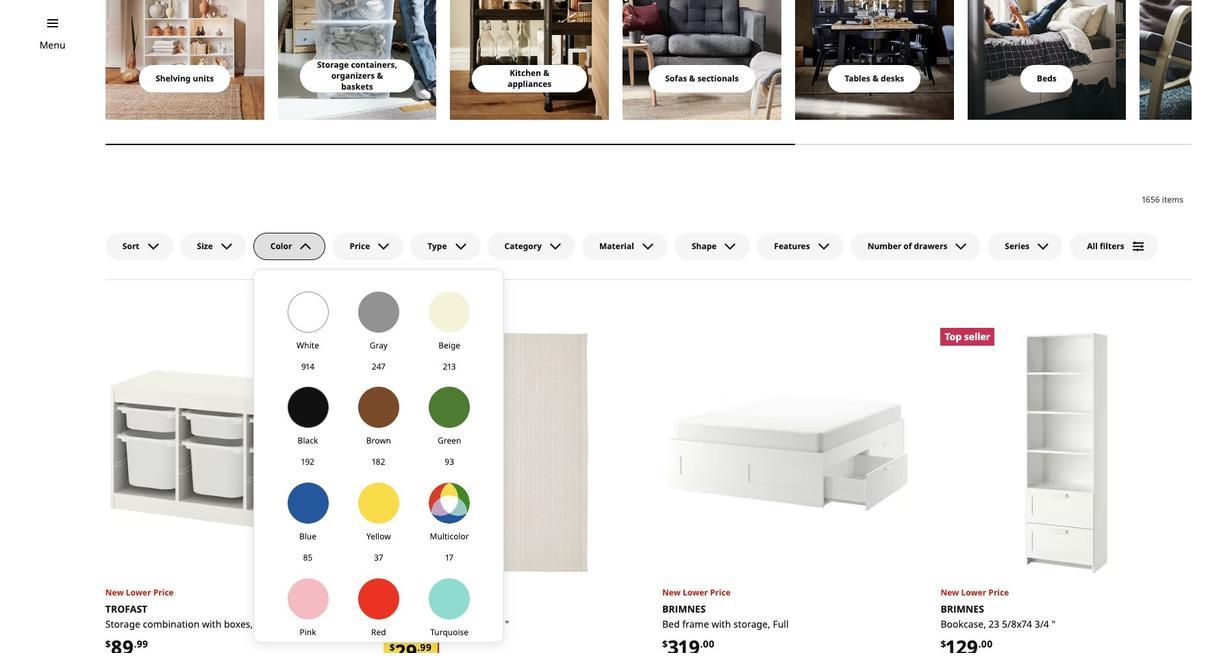 Task type: locate. For each thing, give the bounding box(es) containing it.
lower up bookcase,
[[962, 587, 987, 599]]

new up bed
[[662, 587, 681, 599]]

brimnes for bookcase,
[[941, 603, 984, 616]]

2 00 from the left
[[981, 638, 993, 651]]

pink
[[300, 627, 316, 638]]

tables & desks
[[845, 73, 904, 84]]

brimnes for bed
[[662, 603, 706, 616]]

scrollbar
[[105, 136, 1192, 153]]

2 with from the left
[[712, 618, 731, 631]]

lower inside new lower price trofast storage combination with boxes, 39x17 3/8x22 "
[[126, 587, 151, 599]]

brown
[[366, 435, 391, 447]]

tiphede rug, flatwoven, 7 ' 3 "x9 ' 2 "
[[384, 603, 509, 631]]

series button
[[988, 233, 1063, 260]]

3 . from the left
[[979, 638, 981, 651]]

0 horizontal spatial "
[[316, 618, 320, 631]]

1 horizontal spatial brimnes
[[941, 603, 984, 616]]

"
[[316, 618, 320, 631], [505, 618, 509, 631], [1052, 618, 1056, 631]]

trofast
[[105, 603, 147, 616]]

2 new from the left
[[662, 587, 681, 599]]

with
[[202, 618, 222, 631], [712, 618, 731, 631]]

0 horizontal spatial storage
[[105, 618, 140, 631]]

storage inside new lower price trofast storage combination with boxes, 39x17 3/8x22 "
[[105, 618, 140, 631]]

features
[[774, 240, 810, 252]]

1 horizontal spatial . 00
[[979, 638, 993, 651]]

. down trofast
[[134, 638, 137, 651]]

1 . 00 from the left
[[700, 638, 715, 651]]

" right 2
[[505, 618, 509, 631]]

2 horizontal spatial .
[[979, 638, 981, 651]]

all filters
[[1087, 240, 1125, 252]]

0 horizontal spatial '
[[463, 618, 465, 631]]

& inside button
[[873, 73, 879, 84]]

3 $ from the left
[[941, 638, 946, 651]]

brimnes
[[662, 603, 706, 616], [941, 603, 984, 616]]

17
[[446, 552, 453, 564]]

two black carts next to each other with kitchen items and spices organized on them image
[[450, 0, 609, 120]]

storage containers, organizers & baskets list item
[[278, 0, 437, 120]]

new up trofast
[[105, 587, 124, 599]]

914 products element
[[279, 361, 337, 374]]

top seller
[[945, 330, 991, 343]]

2 . 00 from the left
[[979, 638, 993, 651]]

39x17
[[255, 618, 281, 631]]

' left 2
[[493, 618, 495, 631]]

2 horizontal spatial lower
[[962, 587, 987, 599]]

with right frame
[[712, 618, 731, 631]]

new inside new lower price brimnes bed frame with storage, full
[[662, 587, 681, 599]]

& right sofas at right
[[689, 73, 696, 84]]

2 . from the left
[[700, 638, 703, 651]]

1 horizontal spatial $
[[662, 638, 668, 651]]

yellow
[[367, 531, 391, 543]]

& right baskets on the top left of the page
[[377, 70, 383, 81]]

organizers
[[331, 70, 375, 81]]

1 " from the left
[[316, 618, 320, 631]]

00 for 23
[[981, 638, 993, 651]]

& right kitchen at left
[[543, 67, 550, 79]]

&
[[543, 67, 550, 79], [377, 70, 383, 81], [689, 73, 696, 84], [873, 73, 879, 84]]

3
[[468, 618, 473, 631]]

price for bed frame with storage, full
[[710, 587, 731, 599]]

category
[[505, 240, 542, 252]]

brimnes up frame
[[662, 603, 706, 616]]

new inside the new lower price brimnes bookcase, 23 5/8x74 3/4 "
[[941, 587, 959, 599]]

brimnes inside new lower price brimnes bed frame with storage, full
[[662, 603, 706, 616]]

sofas
[[665, 73, 687, 84]]

tables
[[845, 73, 871, 84]]

.
[[134, 638, 137, 651], [700, 638, 703, 651], [979, 638, 981, 651]]

$ for bed frame with storage, full
[[662, 638, 668, 651]]

a decorated dining table with six black chairs surrounding it and two bookcases in the background image
[[795, 0, 954, 120]]

bed
[[662, 618, 680, 631]]

. 00
[[700, 638, 715, 651], [979, 638, 993, 651]]

beds list item
[[968, 0, 1127, 120]]

shelving
[[156, 73, 191, 84]]

$ left . 99
[[105, 638, 111, 651]]

beds button
[[1021, 65, 1073, 92]]

new
[[105, 587, 124, 599], [662, 587, 681, 599], [941, 587, 959, 599]]

lower inside the new lower price brimnes bookcase, 23 5/8x74 3/4 "
[[962, 587, 987, 599]]

storage containers, organizers & baskets button
[[300, 59, 415, 92]]

& left desks
[[873, 73, 879, 84]]

0 horizontal spatial with
[[202, 618, 222, 631]]

1 horizontal spatial '
[[493, 618, 495, 631]]

with inside new lower price brimnes bed frame with storage, full
[[712, 618, 731, 631]]

lower
[[126, 587, 151, 599], [683, 587, 708, 599], [962, 587, 987, 599]]

& for sofas & sectionals
[[689, 73, 696, 84]]

1 new from the left
[[105, 587, 124, 599]]

1 horizontal spatial storage
[[317, 59, 349, 71]]

sort
[[123, 240, 139, 252]]

bookcase,
[[941, 618, 986, 631]]

drawers
[[914, 240, 948, 252]]

sofas & sectionals list item
[[623, 0, 782, 120]]

list item
[[1140, 0, 1219, 120]]

number
[[868, 240, 902, 252]]

1 00 from the left
[[703, 638, 715, 651]]

. down frame
[[700, 638, 703, 651]]

brimnes inside the new lower price brimnes bookcase, 23 5/8x74 3/4 "
[[941, 603, 984, 616]]

0 vertical spatial storage
[[317, 59, 349, 71]]

$ down bookcase,
[[941, 638, 946, 651]]

1 brimnes from the left
[[662, 603, 706, 616]]

lower up frame
[[683, 587, 708, 599]]

3 new from the left
[[941, 587, 959, 599]]

storage containers, organizers & baskets
[[317, 59, 397, 92]]

0 horizontal spatial .
[[134, 638, 137, 651]]

. down bookcase,
[[979, 638, 981, 651]]

price inside new lower price trofast storage combination with boxes, 39x17 3/8x22 "
[[153, 587, 174, 599]]

price inside new lower price brimnes bed frame with storage, full
[[710, 587, 731, 599]]

. 00 for frame
[[700, 638, 715, 651]]

color button
[[253, 233, 326, 260]]

storage
[[317, 59, 349, 71], [105, 618, 140, 631]]

1 . from the left
[[134, 638, 137, 651]]

$ for bookcase, 23 5/8x74 3/4 "
[[941, 638, 946, 651]]

2 brimnes from the left
[[941, 603, 984, 616]]

white
[[297, 340, 319, 351]]

37 products element
[[350, 552, 407, 565]]

with inside new lower price trofast storage combination with boxes, 39x17 3/8x22 "
[[202, 618, 222, 631]]

0 horizontal spatial lower
[[126, 587, 151, 599]]

. 00 down 23
[[979, 638, 993, 651]]

lower up trofast
[[126, 587, 151, 599]]

2 $ from the left
[[662, 638, 668, 651]]

0 horizontal spatial $
[[105, 638, 111, 651]]

182
[[372, 456, 385, 468]]

features button
[[757, 233, 844, 260]]

lower for bookcase,
[[962, 587, 987, 599]]

'
[[463, 618, 465, 631], [493, 618, 495, 631]]

2 horizontal spatial $
[[941, 638, 946, 651]]

frame
[[682, 618, 709, 631]]

& inside kitchen & appliances
[[543, 67, 550, 79]]

1 horizontal spatial .
[[700, 638, 703, 651]]

2 horizontal spatial "
[[1052, 618, 1056, 631]]

beds
[[1037, 73, 1057, 84]]

containers,
[[351, 59, 397, 71]]

3 lower from the left
[[962, 587, 987, 599]]

1 horizontal spatial lower
[[683, 587, 708, 599]]

1 horizontal spatial with
[[712, 618, 731, 631]]

brimnes up bookcase,
[[941, 603, 984, 616]]

new lower price brimnes bed frame with storage, full
[[662, 587, 789, 631]]

247
[[372, 361, 385, 372]]

2 horizontal spatial new
[[941, 587, 959, 599]]

a person relaxing on a bed with storage and writing in a book image
[[968, 0, 1127, 120]]

00 down frame
[[703, 638, 715, 651]]

& inside storage containers, organizers & baskets
[[377, 70, 383, 81]]

storage inside storage containers, organizers & baskets
[[317, 59, 349, 71]]

price inside the new lower price brimnes bookcase, 23 5/8x74 3/4 "
[[989, 587, 1009, 599]]

. 00 for 23
[[979, 638, 993, 651]]

with left boxes,
[[202, 618, 222, 631]]

0 horizontal spatial . 00
[[700, 638, 715, 651]]

0 horizontal spatial new
[[105, 587, 124, 599]]

turquoise
[[430, 627, 469, 638]]

2
[[497, 618, 503, 631]]

1 $ from the left
[[105, 638, 111, 651]]

1656 items
[[1143, 194, 1184, 205]]

number of drawers button
[[851, 233, 981, 260]]

1 horizontal spatial 00
[[981, 638, 993, 651]]

' right 7
[[463, 618, 465, 631]]

2 " from the left
[[505, 618, 509, 631]]

combination
[[143, 618, 200, 631]]

lower inside new lower price brimnes bed frame with storage, full
[[683, 587, 708, 599]]

85
[[303, 552, 313, 564]]

0 horizontal spatial 00
[[703, 638, 715, 651]]

1 horizontal spatial "
[[505, 618, 509, 631]]

37
[[374, 552, 383, 564]]

00 down 23
[[981, 638, 993, 651]]

$
[[105, 638, 111, 651], [662, 638, 668, 651], [941, 638, 946, 651]]

192 products element
[[279, 456, 337, 469]]

5/8x74
[[1002, 618, 1032, 631]]

$ for storage combination with boxes, 39x17 3/8x22 "
[[105, 638, 111, 651]]

" right 3/4
[[1052, 618, 1056, 631]]

new inside new lower price trofast storage combination with boxes, 39x17 3/8x22 "
[[105, 587, 124, 599]]

1 with from the left
[[202, 618, 222, 631]]

2 lower from the left
[[683, 587, 708, 599]]

0 horizontal spatial brimnes
[[662, 603, 706, 616]]

$ down bed
[[662, 638, 668, 651]]

shelving units list item
[[105, 0, 264, 120]]

flatwoven,
[[407, 618, 453, 631]]

1 vertical spatial storage
[[105, 618, 140, 631]]

multicolor
[[430, 531, 469, 543]]

23
[[989, 618, 1000, 631]]

1 lower from the left
[[126, 587, 151, 599]]

3 " from the left
[[1052, 618, 1056, 631]]

a poang gray chair next to a side table with a coffee and glasses on it image
[[1140, 0, 1219, 120]]

sofas & sectionals button
[[649, 65, 755, 92]]

new up bookcase,
[[941, 587, 959, 599]]

1 horizontal spatial new
[[662, 587, 681, 599]]

. 00 down frame
[[700, 638, 715, 651]]

" right 3/8x22
[[316, 618, 320, 631]]



Task type: vqa. For each thing, say whether or not it's contained in the screenshot.


Task type: describe. For each thing, give the bounding box(es) containing it.
tables & desks list item
[[795, 0, 954, 120]]

price for bookcase, 23 5/8x74 3/4 "
[[989, 587, 1009, 599]]

desks
[[881, 73, 904, 84]]

" inside new lower price trofast storage combination with boxes, 39x17 3/8x22 "
[[316, 618, 320, 631]]

type button
[[411, 233, 481, 260]]

2 ' from the left
[[493, 618, 495, 631]]

all filters button
[[1070, 233, 1158, 260]]

tables & desks button
[[828, 65, 921, 92]]

new for bookcase,
[[941, 587, 959, 599]]

new for bed
[[662, 587, 681, 599]]

a gray sofa against a light gray wall and a birch coffee table in front of it image
[[623, 0, 782, 120]]

price button
[[333, 233, 404, 260]]

213 products element
[[421, 361, 478, 374]]

appliances
[[508, 78, 552, 90]]

tiphede
[[384, 603, 424, 616]]

new lower price brimnes bookcase, 23 5/8x74 3/4 "
[[941, 587, 1056, 631]]

red
[[371, 627, 386, 638]]

full
[[773, 618, 789, 631]]

"x9
[[476, 618, 490, 631]]

series
[[1005, 240, 1030, 252]]

sort button
[[105, 233, 173, 260]]

of
[[904, 240, 912, 252]]

material button
[[582, 233, 668, 260]]

baskets
[[341, 81, 373, 92]]

green
[[438, 435, 461, 447]]

" inside the new lower price brimnes bookcase, 23 5/8x74 3/4 "
[[1052, 618, 1056, 631]]

menu
[[40, 38, 65, 51]]

color
[[270, 240, 292, 252]]

kitchen & appliances
[[508, 67, 552, 90]]

price inside popup button
[[350, 240, 370, 252]]

17 products element
[[421, 552, 478, 565]]

new for storage
[[105, 587, 124, 599]]

. for 23
[[979, 638, 981, 651]]

shape
[[692, 240, 717, 252]]

number of drawers
[[868, 240, 948, 252]]

85 products element
[[279, 552, 337, 565]]

" inside the tiphede rug, flatwoven, 7 ' 3 "x9 ' 2 "
[[505, 618, 509, 631]]

price for storage combination with boxes, 39x17 3/8x22 "
[[153, 587, 174, 599]]

size
[[197, 240, 213, 252]]

beige
[[439, 340, 460, 351]]

top
[[945, 330, 962, 343]]

rug,
[[384, 618, 404, 631]]

93 products element
[[421, 456, 478, 469]]

shape button
[[675, 233, 750, 260]]

with for boxes,
[[202, 618, 222, 631]]

four transparent storage boxes stacked on each other with various household items packed in them image
[[278, 0, 437, 120]]

kitchen & appliances list item
[[450, 0, 609, 120]]

182 products element
[[350, 456, 407, 469]]

99
[[137, 638, 148, 651]]

lower for bed
[[683, 587, 708, 599]]

type
[[428, 240, 447, 252]]

seller
[[964, 330, 991, 343]]

192
[[302, 456, 314, 468]]

sofas & sectionals
[[665, 73, 739, 84]]

shelving units button
[[139, 65, 230, 92]]

213
[[443, 361, 456, 372]]

& for tables & desks
[[873, 73, 879, 84]]

filters
[[1100, 240, 1125, 252]]

shelving units
[[156, 73, 214, 84]]

all
[[1087, 240, 1098, 252]]

93
[[445, 456, 454, 468]]

material
[[599, 240, 634, 252]]

boxes,
[[224, 618, 253, 631]]

two white billy bookcases with different sizes of vases and books in it image
[[105, 0, 264, 120]]

247 products element
[[350, 361, 407, 374]]

. for frame
[[700, 638, 703, 651]]

3/8x22
[[283, 618, 314, 631]]

blue
[[299, 531, 317, 543]]

units
[[193, 73, 214, 84]]

7
[[456, 618, 461, 631]]

gray
[[370, 340, 388, 351]]

3/4
[[1035, 618, 1049, 631]]

size button
[[180, 233, 246, 260]]

category button
[[487, 233, 576, 260]]

storage,
[[734, 618, 771, 631]]

with for storage,
[[712, 618, 731, 631]]

. for combination
[[134, 638, 137, 651]]

lower for storage
[[126, 587, 151, 599]]

914
[[301, 361, 314, 372]]

kitchen
[[510, 67, 541, 79]]

menu button
[[40, 38, 65, 53]]

& for kitchen & appliances
[[543, 67, 550, 79]]

items
[[1163, 194, 1184, 205]]

1656
[[1143, 194, 1160, 205]]

1 ' from the left
[[463, 618, 465, 631]]

. 99
[[134, 638, 148, 651]]

00 for frame
[[703, 638, 715, 651]]

kitchen & appliances button
[[472, 65, 587, 92]]

sectionals
[[698, 73, 739, 84]]

new lower price trofast storage combination with boxes, 39x17 3/8x22 "
[[105, 587, 320, 631]]

black
[[298, 435, 318, 447]]



